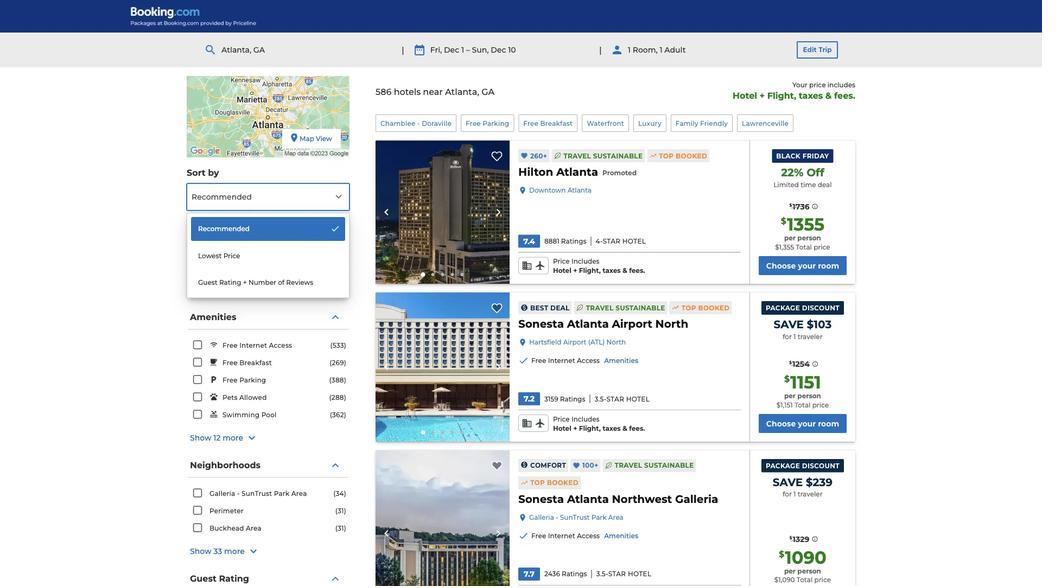 Task type: locate. For each thing, give the bounding box(es) containing it.
1 vertical spatial go to image #5 image
[[461, 431, 464, 434]]

reviews
[[286, 279, 313, 286]]

internet for 1090
[[548, 532, 576, 540]]

2 vertical spatial fees.
[[630, 425, 645, 433]]

$ 1090 per person $1,090 total price
[[775, 547, 831, 584]]

travel sustainable for 1151
[[586, 304, 666, 312]]

2 traveler from the top
[[798, 491, 823, 499]]

free
[[466, 119, 481, 127], [524, 119, 539, 127], [223, 342, 238, 350], [532, 357, 547, 365], [223, 359, 238, 367], [223, 376, 238, 384], [532, 532, 547, 540]]

recommended
[[192, 192, 252, 201], [198, 225, 250, 233]]

price down the 3159 ratings
[[553, 416, 570, 423]]

2 horizontal spatial area
[[609, 514, 624, 522]]

fees.
[[835, 90, 856, 101], [630, 267, 645, 275], [630, 425, 645, 433]]

sonesta for 1090
[[519, 493, 564, 506]]

total inside $ 1355 per person $1,355 total price
[[796, 244, 812, 251]]

$ for 1151
[[785, 374, 790, 384]]

galleria for perimeter
[[210, 490, 235, 498]]

person inside $ 1090 per person $1,090 total price
[[798, 567, 822, 575]]

1 vertical spatial access
[[577, 357, 600, 365]]

|
[[402, 44, 404, 55], [600, 44, 602, 55]]

choose your room
[[767, 261, 840, 271], [767, 419, 840, 428]]

1 horizontal spatial heart icon image
[[573, 462, 581, 470]]

recommended button
[[187, 184, 350, 211]]

property building image
[[376, 141, 510, 284]]

1 vertical spatial 3.5-
[[597, 570, 609, 578]]

1 room, 1 adult
[[628, 45, 686, 54]]

choose your room button for 1355
[[759, 256, 847, 275]]

package up save $239
[[766, 462, 801, 470]]

sonesta down the comfort
[[519, 493, 564, 506]]

ratings right the 2436
[[562, 570, 587, 578]]

chamblee - doraville
[[381, 119, 452, 127]]

1 discount from the top
[[803, 304, 840, 312]]

1 vertical spatial more
[[224, 547, 245, 557]]

go to image #3 image for 1151
[[441, 431, 445, 434]]

flight, down your
[[768, 90, 797, 101]]

1 vertical spatial &
[[623, 267, 628, 275]]

package discount
[[766, 304, 840, 312], [766, 462, 840, 470]]

2 for from the top
[[783, 491, 792, 499]]

2 free internet access amenities from the top
[[532, 532, 639, 540]]

0 vertical spatial show
[[190, 434, 212, 443]]

sonesta for 1151
[[519, 318, 564, 331]]

1 choose your room from the top
[[767, 261, 840, 271]]

internet
[[240, 342, 267, 350], [548, 357, 576, 365], [548, 532, 576, 540]]

0 vertical spatial save
[[774, 318, 804, 331]]

2 room from the top
[[819, 419, 840, 428]]

traveler
[[798, 333, 823, 341], [798, 491, 823, 499]]

galleria - suntrust park area for free internet access
[[530, 514, 624, 522]]

travel for 1151
[[586, 304, 614, 312]]

1 vertical spatial fees.
[[630, 267, 645, 275]]

choose your room down $1,355
[[767, 261, 840, 271]]

0 vertical spatial &
[[826, 90, 832, 101]]

park down "neighborhoods" dropdown button at the bottom of the page
[[274, 490, 290, 498]]

1 go to image #5 image from the top
[[461, 273, 464, 277]]

room for 1151
[[819, 419, 840, 428]]

save left $103
[[774, 318, 804, 331]]

1 price includes hotel + flight, taxes & fees. from the top
[[553, 258, 645, 275]]

2 go to image #3 image from the top
[[441, 431, 445, 434]]

north inside sonesta atlanta airport north element
[[656, 318, 689, 331]]

2 sonesta from the top
[[519, 493, 564, 506]]

total
[[796, 244, 812, 251], [795, 401, 811, 409], [797, 577, 813, 584]]

access for 1151
[[577, 357, 600, 365]]

show for amenities
[[190, 434, 212, 443]]

free breakfast down free internet access
[[223, 359, 272, 367]]

travel sustainable up northwest
[[615, 462, 694, 470]]

2 rating from the top
[[219, 574, 249, 584]]

2 go to image #1 image from the top
[[421, 431, 426, 435]]

sonesta down best
[[519, 318, 564, 331]]

traveler down save $239
[[798, 491, 823, 499]]

free internet access amenities down hartsfield airport (atl) north
[[532, 357, 639, 365]]

(533)
[[330, 342, 347, 349]]

guest inside list box
[[198, 279, 218, 286]]

free breakfast up 260+ at the right top of page
[[524, 119, 573, 127]]

star
[[603, 237, 621, 245], [607, 395, 625, 403], [609, 570, 626, 578]]

1 vertical spatial travel sustainable
[[586, 304, 666, 312]]

hilton
[[519, 165, 554, 179]]

2 vertical spatial person
[[798, 567, 822, 575]]

1 vertical spatial rating
[[219, 574, 249, 584]]

1 vertical spatial room
[[819, 419, 840, 428]]

$ left "1090"
[[779, 549, 785, 560]]

- down the comfort
[[556, 514, 559, 522]]

discount up $239
[[803, 462, 840, 470]]

1 horizontal spatial dec
[[491, 45, 506, 54]]

| for fri, dec 1 – sun, dec 10
[[402, 44, 404, 55]]

2 show from the top
[[190, 547, 212, 557]]

1 vertical spatial choose your room button
[[759, 414, 847, 433]]

1 vertical spatial choose
[[767, 419, 796, 428]]

flight, inside your price includes hotel + flight, taxes & fees.
[[768, 90, 797, 101]]

Hotel name, brand, or keyword text field
[[190, 259, 316, 286]]

friendly
[[701, 119, 728, 127]]

1 vertical spatial photo carousel region
[[376, 293, 510, 442]]

1 horizontal spatial top
[[659, 152, 674, 160]]

1 vertical spatial suntrust
[[560, 514, 590, 522]]

guest for guest rating + number of reviews
[[198, 279, 218, 286]]

1 vertical spatial travel
[[586, 304, 614, 312]]

fri, dec 1 – sun, dec 10
[[431, 45, 516, 54]]

more right 33
[[224, 547, 245, 557]]

ratings right 3159
[[560, 395, 586, 403]]

atlanta
[[557, 165, 599, 179], [568, 187, 592, 195], [567, 318, 609, 331], [567, 493, 609, 506]]

1 room from the top
[[819, 261, 840, 271]]

1 sonesta from the top
[[519, 318, 564, 331]]

traveler down save $103 at bottom
[[798, 333, 823, 341]]

access
[[269, 342, 292, 350], [577, 357, 600, 365], [577, 532, 600, 540]]

travel up the sonesta atlanta airport north
[[586, 304, 614, 312]]

1 go to image #1 image from the top
[[421, 273, 426, 277]]

atlanta, ga
[[222, 45, 265, 54]]

list box
[[187, 213, 350, 298]]

2 choose from the top
[[767, 419, 796, 428]]

free right doraville
[[466, 119, 481, 127]]

top booked for 1355
[[659, 152, 708, 160]]

0 vertical spatial choose
[[767, 261, 796, 271]]

1 vertical spatial go to image #4 image
[[451, 431, 454, 434]]

1 free internet access amenities from the top
[[532, 357, 639, 365]]

star right the 3159 ratings
[[607, 395, 625, 403]]

$ 1355 per person $1,355 total price
[[776, 214, 831, 251]]

3.5-star hotel for 1090
[[597, 570, 652, 578]]

total right $1,355
[[796, 244, 812, 251]]

& inside your price includes hotel + flight, taxes & fees.
[[826, 90, 832, 101]]

1 vertical spatial star
[[607, 395, 625, 403]]

1 vertical spatial traveler
[[798, 491, 823, 499]]

1 vertical spatial ga
[[482, 87, 495, 97]]

1 vertical spatial go to image #2 image
[[431, 431, 435, 434]]

go to image #4 image for 1151
[[451, 431, 454, 434]]

taxes inside your price includes hotel + flight, taxes & fees.
[[799, 90, 824, 101]]

show 12 more button
[[190, 432, 347, 445]]

go to image #3 image
[[441, 273, 445, 277], [441, 431, 445, 434]]

1 vertical spatial sonesta
[[519, 493, 564, 506]]

show
[[190, 434, 212, 443], [190, 547, 212, 557]]

price for 1090
[[815, 577, 831, 584]]

$ inside $ 1254
[[790, 360, 792, 366]]

more inside the show 12 more button
[[223, 434, 243, 443]]

recommended down by
[[192, 192, 252, 201]]

| left fri,
[[402, 44, 404, 55]]

2 go to image #4 image from the top
[[451, 431, 454, 434]]

1 horizontal spatial breakfast
[[541, 119, 573, 127]]

3 per from the top
[[785, 567, 796, 575]]

0 vertical spatial atlanta,
[[222, 45, 252, 54]]

person inside $ 1355 per person $1,355 total price
[[798, 234, 822, 242]]

trip
[[819, 46, 832, 54]]

2 package from the top
[[766, 462, 801, 470]]

travel up "hilton atlanta - promoted" element
[[564, 152, 592, 160]]

atlanta down "hilton atlanta - promoted" element
[[568, 187, 592, 195]]

includes
[[828, 81, 856, 89]]

pets allowed
[[223, 394, 267, 402]]

1 vertical spatial breakfast
[[240, 359, 272, 367]]

price for 1151
[[553, 416, 570, 423]]

1 horizontal spatial parking
[[483, 119, 510, 127]]

0 horizontal spatial ga
[[254, 45, 265, 54]]

- for free internet access
[[556, 514, 559, 522]]

guest rating
[[190, 574, 249, 584]]

0 vertical spatial flight,
[[768, 90, 797, 101]]

save for 1151
[[774, 318, 804, 331]]

galleria
[[210, 490, 235, 498], [676, 493, 719, 506], [530, 514, 554, 522]]

for down save $103 at bottom
[[783, 333, 792, 341]]

0 vertical spatial (31)
[[336, 507, 347, 515]]

1 your from the top
[[798, 261, 816, 271]]

price includes hotel + flight, taxes & fees. down the 3159 ratings
[[553, 416, 645, 433]]

2436
[[545, 570, 560, 578]]

0 vertical spatial more
[[223, 434, 243, 443]]

0 vertical spatial go to image #2 image
[[431, 273, 435, 277]]

more inside show 33 more button
[[224, 547, 245, 557]]

1 vertical spatial show
[[190, 547, 212, 557]]

package discount for 1151
[[766, 304, 840, 312]]

1 down save $103 at bottom
[[794, 333, 796, 341]]

1 vertical spatial free parking
[[223, 376, 266, 384]]

galleria - suntrust park area for perimeter
[[210, 490, 307, 498]]

free internet access amenities up "2436 ratings"
[[532, 532, 639, 540]]

free internet access amenities for 1151
[[532, 357, 639, 365]]

galleria - suntrust park area down 'sonesta atlanta northwest galleria' element
[[530, 514, 624, 522]]

2 horizontal spatial -
[[556, 514, 559, 522]]

total right $1,151
[[795, 401, 811, 409]]

sustainable for 1355
[[594, 152, 643, 160]]

access up "2436 ratings"
[[577, 532, 600, 540]]

recommended inside list box
[[198, 225, 250, 233]]

3 photo carousel region from the top
[[376, 451, 510, 587]]

heart icon image for 260+
[[521, 152, 528, 160]]

0 vertical spatial go to image #5 image
[[461, 273, 464, 277]]

flight, for 1355
[[579, 267, 601, 275]]

sonesta
[[519, 318, 564, 331], [519, 493, 564, 506]]

0 vertical spatial galleria - suntrust park area
[[210, 490, 307, 498]]

0 vertical spatial area
[[292, 490, 307, 498]]

1 show from the top
[[190, 434, 212, 443]]

access down (atl)
[[577, 357, 600, 365]]

1 (31) from the top
[[336, 507, 347, 515]]

breakfast down free internet access
[[240, 359, 272, 367]]

0 vertical spatial ratings
[[561, 237, 587, 245]]

$ for 1355
[[781, 216, 787, 227]]

travel up sonesta atlanta northwest galleria
[[615, 462, 643, 470]]

1 person from the top
[[798, 234, 822, 242]]

hotels
[[394, 87, 421, 97]]

0 vertical spatial guest
[[198, 279, 218, 286]]

includes down 4-
[[572, 258, 600, 266]]

1 go to image #4 image from the top
[[451, 273, 454, 277]]

per inside $ 1355 per person $1,355 total price
[[785, 234, 796, 242]]

choose for 1151
[[767, 419, 796, 428]]

price down 8881 ratings
[[553, 258, 570, 266]]

taxes
[[799, 90, 824, 101], [603, 267, 621, 275], [603, 425, 621, 433]]

room
[[819, 261, 840, 271], [819, 419, 840, 428]]

3 person from the top
[[798, 567, 822, 575]]

suntrust down 'sonesta atlanta northwest galleria' element
[[560, 514, 590, 522]]

fees. for 1151
[[630, 425, 645, 433]]

pool
[[262, 411, 277, 419]]

show left 33
[[190, 547, 212, 557]]

total for 1090
[[797, 577, 813, 584]]

1 vertical spatial north
[[607, 339, 626, 347]]

total for 1151
[[795, 401, 811, 409]]

travel sustainable up the sonesta atlanta airport north
[[586, 304, 666, 312]]

2 vertical spatial amenities
[[605, 532, 639, 540]]

0 vertical spatial heart icon image
[[521, 152, 528, 160]]

0 horizontal spatial airport
[[564, 339, 587, 347]]

$ left 1736
[[790, 203, 793, 208]]

1 rating from the top
[[219, 279, 241, 286]]

price for 1355
[[553, 258, 570, 266]]

10
[[508, 45, 516, 54]]

free up 260+ at the right top of page
[[524, 119, 539, 127]]

price inside $ 1355 per person $1,355 total price
[[814, 244, 831, 251]]

1 vertical spatial total
[[795, 401, 811, 409]]

1 choose your room button from the top
[[759, 256, 847, 275]]

100+
[[583, 462, 599, 470]]

$103
[[807, 318, 832, 331]]

$ inside $ 1151 per person $1,151 total price
[[785, 374, 790, 384]]

- up perimeter
[[237, 490, 240, 498]]

–
[[466, 45, 470, 54]]

list box containing recommended
[[187, 213, 350, 298]]

photo carousel region for 1355
[[376, 141, 510, 284]]

go to image #2 image for 1355
[[431, 273, 435, 277]]

1 choose from the top
[[767, 261, 796, 271]]

choose down $1,355
[[767, 261, 796, 271]]

breakfast
[[541, 119, 573, 127], [240, 359, 272, 367]]

hilton atlanta - promoted element
[[519, 165, 637, 180]]

your
[[798, 261, 816, 271], [798, 419, 816, 428]]

&
[[826, 90, 832, 101], [623, 267, 628, 275], [623, 425, 628, 433]]

black friday
[[777, 152, 830, 160]]

star right "2436 ratings"
[[609, 570, 626, 578]]

travel sustainable
[[564, 152, 643, 160], [586, 304, 666, 312], [615, 462, 694, 470]]

north
[[656, 318, 689, 331], [607, 339, 626, 347]]

1355
[[787, 214, 825, 235]]

atlanta for 1355
[[557, 165, 599, 179]]

more right the 12
[[223, 434, 243, 443]]

$ inside $ 1090 per person $1,090 total price
[[779, 549, 785, 560]]

total inside $ 1090 per person $1,090 total price
[[797, 577, 813, 584]]

ratings for 1090
[[562, 570, 587, 578]]

heart icon image left 260+ at the right top of page
[[521, 152, 528, 160]]

total for 1355
[[796, 244, 812, 251]]

travel sustainable up "hilton atlanta - promoted" element
[[564, 152, 643, 160]]

1 vertical spatial discount
[[803, 462, 840, 470]]

0 vertical spatial your
[[798, 261, 816, 271]]

hotel
[[733, 90, 758, 101], [623, 237, 646, 245], [553, 267, 572, 275], [627, 395, 650, 403], [553, 425, 572, 433], [628, 570, 652, 578]]

person down 1254
[[798, 392, 822, 400]]

price
[[810, 81, 826, 89], [814, 244, 831, 251], [813, 401, 829, 409], [815, 577, 831, 584]]

0 vertical spatial taxes
[[799, 90, 824, 101]]

show left the 12
[[190, 434, 212, 443]]

2 person from the top
[[798, 392, 822, 400]]

star right 8881 ratings
[[603, 237, 621, 245]]

0 vertical spatial suntrust
[[242, 490, 272, 498]]

package for 1090
[[766, 462, 801, 470]]

pool view image
[[376, 293, 510, 442]]

0 vertical spatial amenities
[[190, 312, 236, 322]]

area for (31)
[[292, 490, 307, 498]]

1 vertical spatial ratings
[[560, 395, 586, 403]]

0 vertical spatial top
[[659, 152, 674, 160]]

1 | from the left
[[402, 44, 404, 55]]

price right your
[[810, 81, 826, 89]]

total right "$1,090"
[[797, 577, 813, 584]]

heart icon image
[[521, 152, 528, 160], [573, 462, 581, 470]]

0 vertical spatial park
[[274, 490, 290, 498]]

price inside $ 1151 per person $1,151 total price
[[813, 401, 829, 409]]

area right buckhead
[[246, 525, 262, 533]]

person down 1736
[[798, 234, 822, 242]]

more for amenities
[[223, 434, 243, 443]]

package
[[766, 304, 801, 312], [766, 462, 801, 470]]

star for 1355
[[603, 237, 621, 245]]

go to image #1 image for 1151
[[421, 431, 426, 435]]

package discount for 1090
[[766, 462, 840, 470]]

1 vertical spatial go to image #1 image
[[421, 431, 426, 435]]

$ left 1254
[[790, 360, 792, 366]]

suntrust
[[242, 490, 272, 498], [560, 514, 590, 522]]

hartsfield airport (atl) north
[[530, 339, 626, 347]]

free parking up 'pets allowed'
[[223, 376, 266, 384]]

0 vertical spatial internet
[[240, 342, 267, 350]]

+
[[760, 90, 765, 101], [574, 267, 578, 275], [243, 279, 247, 286], [574, 425, 578, 433]]

park for perimeter
[[274, 490, 290, 498]]

7.4
[[524, 237, 535, 246]]

- for perimeter
[[237, 490, 240, 498]]

heart icon image left 100+
[[573, 462, 581, 470]]

+ inside your price includes hotel + flight, taxes & fees.
[[760, 90, 765, 101]]

ratings
[[561, 237, 587, 245], [560, 395, 586, 403], [562, 570, 587, 578]]

per inside $ 1151 per person $1,151 total price
[[785, 392, 796, 400]]

3.5- right "2436 ratings"
[[597, 570, 609, 578]]

atlanta for 1151
[[567, 318, 609, 331]]

taxes for 1151
[[603, 425, 621, 433]]

price for 1151
[[813, 401, 829, 409]]

rating inside 'dropdown button'
[[219, 574, 249, 584]]

amenities up free internet access
[[190, 312, 236, 322]]

park
[[274, 490, 290, 498], [592, 514, 607, 522]]

dec
[[444, 45, 460, 54], [491, 45, 506, 54]]

total inside $ 1151 per person $1,151 total price
[[795, 401, 811, 409]]

2 includes from the top
[[572, 416, 600, 423]]

1 vertical spatial galleria - suntrust park area
[[530, 514, 624, 522]]

2 | from the left
[[600, 44, 602, 55]]

search button
[[188, 222, 349, 246]]

0 vertical spatial north
[[656, 318, 689, 331]]

sustainable down waterfront
[[594, 152, 643, 160]]

+ up lawrenceville
[[760, 90, 765, 101]]

includes down the 3159 ratings
[[572, 416, 600, 423]]

2 go to image #5 image from the top
[[461, 431, 464, 434]]

limited
[[774, 181, 799, 189]]

1 vertical spatial free internet access amenities
[[532, 532, 639, 540]]

galleria - suntrust park area
[[210, 490, 307, 498], [530, 514, 624, 522]]

internet down the amenities dropdown button
[[240, 342, 267, 350]]

per for 1090
[[785, 567, 796, 575]]

$ inside the $ 1736
[[790, 203, 793, 208]]

sort by
[[187, 167, 219, 178]]

2 vertical spatial booked
[[547, 479, 579, 487]]

$ 1329
[[790, 535, 810, 544]]

access down the amenities dropdown button
[[269, 342, 292, 350]]

1 vertical spatial free breakfast
[[223, 359, 272, 367]]

for 1 traveler down save $103 at bottom
[[783, 333, 823, 341]]

0 vertical spatial discount
[[803, 304, 840, 312]]

1 vertical spatial for 1 traveler
[[783, 491, 823, 499]]

for 1 traveler down save $239
[[783, 491, 823, 499]]

search
[[190, 228, 221, 239]]

3.5- right the 3159 ratings
[[595, 395, 607, 403]]

flight, down 4-
[[579, 267, 601, 275]]

flight,
[[768, 90, 797, 101], [579, 267, 601, 275], [579, 425, 601, 433]]

internet up "2436 ratings"
[[548, 532, 576, 540]]

1 vertical spatial booked
[[699, 304, 730, 312]]

$ left 1151
[[785, 374, 790, 384]]

choose your room button down $1,151
[[759, 414, 847, 433]]

1 package from the top
[[766, 304, 801, 312]]

1 package discount from the top
[[766, 304, 840, 312]]

price right lowest
[[224, 252, 240, 260]]

price for 1355
[[814, 244, 831, 251]]

north for hartsfield airport (atl) north
[[607, 339, 626, 347]]

0 vertical spatial package
[[766, 304, 801, 312]]

$ inside $ 1329
[[790, 536, 793, 541]]

1 vertical spatial atlanta,
[[445, 87, 480, 97]]

person for 1151
[[798, 392, 822, 400]]

& for 1355
[[623, 267, 628, 275]]

1 photo carousel region from the top
[[376, 141, 510, 284]]

0 horizontal spatial galleria
[[210, 490, 235, 498]]

package discount up save $103 at bottom
[[766, 304, 840, 312]]

$239
[[806, 476, 833, 489]]

0 vertical spatial total
[[796, 244, 812, 251]]

choose your room button
[[759, 256, 847, 275], [759, 414, 847, 433]]

per up "$1,090"
[[785, 567, 796, 575]]

photo carousel region for 1090
[[376, 451, 510, 587]]

package discount up save $239
[[766, 462, 840, 470]]

go to image #4 image for 1355
[[451, 273, 454, 277]]

go to image #2 image
[[431, 273, 435, 277], [431, 431, 435, 434]]

package up save $103 at bottom
[[766, 304, 801, 312]]

allowed
[[240, 394, 267, 402]]

1 for from the top
[[783, 333, 792, 341]]

1 vertical spatial top
[[682, 304, 697, 312]]

2 go to image #2 image from the top
[[431, 431, 435, 434]]

+ down the 3159 ratings
[[574, 425, 578, 433]]

price includes hotel + flight, taxes & fees. down 4-
[[553, 258, 645, 275]]

2 for 1 traveler from the top
[[783, 491, 823, 499]]

sustainable up the sonesta atlanta airport north
[[616, 304, 666, 312]]

1 vertical spatial internet
[[548, 357, 576, 365]]

1 vertical spatial heart icon image
[[573, 462, 581, 470]]

2 your from the top
[[798, 419, 816, 428]]

1 horizontal spatial park
[[592, 514, 607, 522]]

0 vertical spatial for 1 traveler
[[783, 333, 823, 341]]

airport
[[612, 318, 653, 331], [564, 339, 587, 347]]

0 vertical spatial per
[[785, 234, 796, 242]]

2 choose your room button from the top
[[759, 414, 847, 433]]

$ inside $ 1355 per person $1,355 total price
[[781, 216, 787, 227]]

per up $1,151
[[785, 392, 796, 400]]

go to image #5 image
[[461, 273, 464, 277], [461, 431, 464, 434]]

person inside $ 1151 per person $1,151 total price
[[798, 392, 822, 400]]

0 horizontal spatial park
[[274, 490, 290, 498]]

1 for 1 traveler from the top
[[783, 333, 823, 341]]

0 vertical spatial includes
[[572, 258, 600, 266]]

access for 1090
[[577, 532, 600, 540]]

2 choose your room from the top
[[767, 419, 840, 428]]

internet for 1151
[[548, 357, 576, 365]]

save left $239
[[773, 476, 803, 489]]

price down 1151
[[813, 401, 829, 409]]

per inside $ 1090 per person $1,090 total price
[[785, 567, 796, 575]]

0 vertical spatial room
[[819, 261, 840, 271]]

go to image #4 image
[[451, 273, 454, 277], [451, 431, 454, 434]]

for 1 traveler for 1090
[[783, 491, 823, 499]]

choose your room button down $1,355
[[759, 256, 847, 275]]

go to image #1 image
[[421, 273, 426, 277], [421, 431, 426, 435]]

atlanta up downtown atlanta
[[557, 165, 599, 179]]

choose down $1,151
[[767, 419, 796, 428]]

deal
[[818, 181, 832, 189]]

3159 ratings
[[545, 395, 586, 403]]

booking.com packages image
[[130, 7, 257, 26]]

0 horizontal spatial free breakfast
[[223, 359, 272, 367]]

1 go to image #3 image from the top
[[441, 273, 445, 277]]

suntrust for perimeter
[[242, 490, 272, 498]]

1 horizontal spatial north
[[656, 318, 689, 331]]

$ left 1329
[[790, 536, 793, 541]]

1 per from the top
[[785, 234, 796, 242]]

0 vertical spatial for
[[783, 333, 792, 341]]

1329
[[793, 535, 810, 544]]

price inside $ 1090 per person $1,090 total price
[[815, 577, 831, 584]]

8881 ratings
[[545, 237, 587, 245]]

room,
[[633, 45, 658, 54]]

dec left 10 in the top left of the page
[[491, 45, 506, 54]]

for for 1151
[[783, 333, 792, 341]]

2 photo carousel region from the top
[[376, 293, 510, 442]]

2 price includes hotel + flight, taxes & fees. from the top
[[553, 416, 645, 433]]

1 traveler from the top
[[798, 333, 823, 341]]

1 includes from the top
[[572, 258, 600, 266]]

0 vertical spatial go to image #4 image
[[451, 273, 454, 277]]

amenities inside dropdown button
[[190, 312, 236, 322]]

your down $ 1151 per person $1,151 total price
[[798, 419, 816, 428]]

$ 1151 per person $1,151 total price
[[777, 372, 829, 409]]

1 vertical spatial choose your room
[[767, 419, 840, 428]]

1736
[[793, 202, 810, 211]]

0 horizontal spatial free parking
[[223, 376, 266, 384]]

1 go to image #2 image from the top
[[431, 273, 435, 277]]

flight, for 1151
[[579, 425, 601, 433]]

amenities for 1090
[[605, 532, 639, 540]]

2 package discount from the top
[[766, 462, 840, 470]]

guest inside guest rating 'dropdown button'
[[190, 574, 217, 584]]

2 per from the top
[[785, 392, 796, 400]]

photo carousel region for 1151
[[376, 293, 510, 442]]

recommended inside dropdown button
[[192, 192, 252, 201]]

photo carousel region
[[376, 141, 510, 284], [376, 293, 510, 442], [376, 451, 510, 587]]

booked for 1355
[[676, 152, 708, 160]]

2 (31) from the top
[[336, 525, 347, 533]]

limited time deal
[[774, 181, 832, 189]]

map
[[300, 135, 314, 143]]

your down $ 1355 per person $1,355 total price
[[798, 261, 816, 271]]

atlanta up (atl)
[[567, 318, 609, 331]]

$ for 1090
[[779, 549, 785, 560]]

per for 1151
[[785, 392, 796, 400]]

price down 1355
[[814, 244, 831, 251]]

1 vertical spatial 3.5-star hotel
[[597, 570, 652, 578]]

for 1 traveler
[[783, 333, 823, 341], [783, 491, 823, 499]]

sustainable
[[594, 152, 643, 160], [616, 304, 666, 312], [645, 462, 694, 470]]

1 horizontal spatial galleria
[[530, 514, 554, 522]]

breakfast up 260+ at the right top of page
[[541, 119, 573, 127]]

0 vertical spatial free internet access amenities
[[532, 357, 639, 365]]

2 discount from the top
[[803, 462, 840, 470]]



Task type: describe. For each thing, give the bounding box(es) containing it.
2 vertical spatial travel
[[615, 462, 643, 470]]

0 vertical spatial free parking
[[466, 119, 510, 127]]

lowest price
[[198, 252, 240, 260]]

fees. inside your price includes hotel + flight, taxes & fees.
[[835, 90, 856, 101]]

save for 1090
[[773, 476, 803, 489]]

edit trip
[[804, 46, 832, 54]]

free internet access amenities for 1090
[[532, 532, 639, 540]]

0 vertical spatial free breakfast
[[524, 119, 573, 127]]

hartsfield
[[530, 339, 562, 347]]

0 vertical spatial ga
[[254, 45, 265, 54]]

(288)
[[329, 394, 347, 402]]

doraville
[[422, 119, 452, 127]]

traveler for 1090
[[798, 491, 823, 499]]

7.2
[[524, 395, 535, 404]]

near
[[423, 87, 443, 97]]

go to image #5 image for 1151
[[461, 431, 464, 434]]

price includes hotel + flight, taxes & fees. for 1355
[[553, 258, 645, 275]]

(31) for buckhead area
[[336, 525, 347, 533]]

0 vertical spatial breakfast
[[541, 119, 573, 127]]

2436 ratings
[[545, 570, 587, 578]]

7.7
[[524, 570, 535, 579]]

recommended for list box containing recommended
[[198, 225, 250, 233]]

12
[[214, 434, 221, 443]]

(atl)
[[589, 339, 605, 347]]

| for 1 room, 1 adult
[[600, 44, 602, 55]]

2 vertical spatial travel sustainable
[[615, 462, 694, 470]]

waterfront
[[587, 119, 625, 127]]

rating for guest rating
[[219, 574, 249, 584]]

free down the amenities dropdown button
[[223, 342, 238, 350]]

adult
[[665, 45, 686, 54]]

fri,
[[431, 45, 442, 54]]

586
[[376, 87, 392, 97]]

bird's eye view image
[[376, 451, 510, 587]]

choose your room button for 1151
[[759, 414, 847, 433]]

galleria for free internet access
[[530, 514, 554, 522]]

family friendly
[[676, 119, 728, 127]]

choose your room for 1355
[[767, 261, 840, 271]]

1 horizontal spatial -
[[418, 119, 420, 127]]

guest rating + number of reviews
[[198, 279, 313, 286]]

$1,151
[[777, 401, 793, 409]]

room for 1355
[[819, 261, 840, 271]]

top for 1355
[[659, 152, 674, 160]]

3.5-star hotel for 1151
[[595, 395, 650, 403]]

$1,355
[[776, 244, 795, 251]]

deal
[[551, 304, 570, 312]]

+ inside list box
[[243, 279, 247, 286]]

0 horizontal spatial atlanta,
[[222, 45, 252, 54]]

amenities for 1151
[[605, 357, 639, 365]]

sonesta atlanta northwest galleria element
[[519, 492, 719, 507]]

choose for 1355
[[767, 261, 796, 271]]

1151
[[791, 372, 822, 393]]

(31) for perimeter
[[336, 507, 347, 515]]

your price includes hotel + flight, taxes & fees.
[[733, 81, 856, 101]]

0 vertical spatial parking
[[483, 119, 510, 127]]

0 horizontal spatial breakfast
[[240, 359, 272, 367]]

guest for guest rating
[[190, 574, 217, 584]]

lowest
[[198, 252, 222, 260]]

show for neighborhoods
[[190, 547, 212, 557]]

sonesta atlanta airport north element
[[519, 317, 689, 332]]

buckhead
[[210, 525, 244, 533]]

includes for 1151
[[572, 416, 600, 423]]

2 horizontal spatial galleria
[[676, 493, 719, 506]]

sustainable for 1151
[[616, 304, 666, 312]]

for for 1090
[[783, 491, 792, 499]]

downtown atlanta
[[530, 187, 592, 195]]

off
[[807, 166, 825, 179]]

1 horizontal spatial airport
[[612, 318, 653, 331]]

$ for 1254
[[790, 360, 792, 366]]

1 dec from the left
[[444, 45, 460, 54]]

suntrust for free internet access
[[560, 514, 590, 522]]

neighborhoods button
[[188, 454, 349, 478]]

lawrenceville
[[742, 119, 789, 127]]

1254
[[793, 360, 810, 369]]

$ for 1329
[[790, 536, 793, 541]]

fees. for 1355
[[630, 267, 645, 275]]

swimming
[[223, 411, 260, 419]]

2 dec from the left
[[491, 45, 506, 54]]

downtown
[[530, 187, 566, 195]]

sun,
[[472, 45, 489, 54]]

+ down 8881 ratings
[[574, 267, 578, 275]]

recommended for recommended dropdown button
[[192, 192, 252, 201]]

best deal
[[531, 304, 570, 312]]

heart icon image for 100+
[[573, 462, 581, 470]]

save $103
[[774, 318, 832, 331]]

luxury
[[639, 119, 662, 127]]

your for 1151
[[798, 419, 816, 428]]

time
[[801, 181, 817, 189]]

show 12 more
[[190, 434, 243, 443]]

$ for 1736
[[790, 203, 793, 208]]

4-
[[596, 237, 603, 245]]

free up 7.7
[[532, 532, 547, 540]]

buckhead area
[[210, 525, 262, 533]]

1 left the adult
[[660, 45, 663, 54]]

guest rating button
[[188, 567, 349, 587]]

top for 1151
[[682, 304, 697, 312]]

of
[[278, 279, 285, 286]]

swimming pool
[[223, 411, 277, 419]]

1 left room,
[[628, 45, 631, 54]]

price includes hotel + flight, taxes & fees. for 1151
[[553, 416, 645, 433]]

& for 1151
[[623, 425, 628, 433]]

neighborhoods
[[190, 460, 261, 471]]

1 vertical spatial parking
[[240, 376, 266, 384]]

hilton atlanta
[[519, 165, 599, 179]]

go to image #2 image for 1151
[[431, 431, 435, 434]]

$ 1736
[[790, 202, 810, 211]]

free down "hartsfield"
[[532, 357, 547, 365]]

free internet access
[[223, 342, 292, 350]]

includes for 1355
[[572, 258, 600, 266]]

3.5- for 1090
[[597, 570, 609, 578]]

sonesta atlanta airport north
[[519, 318, 689, 331]]

(269)
[[330, 359, 347, 367]]

33
[[214, 547, 222, 557]]

star for 1090
[[609, 570, 626, 578]]

price inside your price includes hotel + flight, taxes & fees.
[[810, 81, 826, 89]]

booked for 1151
[[699, 304, 730, 312]]

discount for 1090
[[803, 462, 840, 470]]

friday
[[803, 152, 830, 160]]

1 down save $239
[[794, 491, 796, 499]]

your
[[793, 81, 808, 89]]

2 vertical spatial sustainable
[[645, 462, 694, 470]]

person for 1090
[[798, 567, 822, 575]]

per for 1355
[[785, 234, 796, 242]]

3.5- for 1151
[[595, 395, 607, 403]]

go to image #3 image for 1355
[[441, 273, 445, 277]]

586 hotels near atlanta, ga
[[376, 87, 495, 97]]

taxes for 1355
[[603, 267, 621, 275]]

0 vertical spatial access
[[269, 342, 292, 350]]

traveler for 1151
[[798, 333, 823, 341]]

$1,090
[[775, 577, 795, 584]]

1 horizontal spatial ga
[[482, 87, 495, 97]]

black
[[777, 152, 801, 160]]

4-star hotel
[[596, 237, 646, 245]]

1 horizontal spatial atlanta,
[[445, 87, 480, 97]]

go to image #5 image for 1355
[[461, 273, 464, 277]]

choose your room for 1151
[[767, 419, 840, 428]]

2 vertical spatial top booked
[[531, 479, 579, 487]]

your for 1355
[[798, 261, 816, 271]]

chamblee
[[381, 119, 416, 127]]

(362)
[[330, 411, 347, 419]]

$ 1254
[[790, 360, 810, 369]]

best
[[531, 304, 549, 312]]

22%
[[782, 166, 804, 179]]

by
[[208, 167, 219, 178]]

area for amenities
[[609, 514, 624, 522]]

view
[[316, 135, 332, 143]]

map view
[[300, 135, 332, 143]]

3159
[[545, 395, 559, 403]]

pets
[[223, 394, 238, 402]]

2 vertical spatial area
[[246, 525, 262, 533]]

1 left –
[[462, 45, 464, 54]]

(34)
[[334, 490, 347, 498]]

(388)
[[329, 376, 347, 384]]

for 1 traveler for 1151
[[783, 333, 823, 341]]

free down free internet access
[[223, 359, 238, 367]]

number
[[249, 279, 276, 286]]

person for 1355
[[798, 234, 822, 242]]

2 vertical spatial top
[[531, 479, 545, 487]]

package for 1151
[[766, 304, 801, 312]]

price inside list box
[[224, 252, 240, 260]]

travel for 1355
[[564, 152, 592, 160]]

hotel inside your price includes hotel + flight, taxes & fees.
[[733, 90, 758, 101]]

260+
[[531, 152, 548, 160]]

8881
[[545, 237, 560, 245]]

northwest
[[612, 493, 673, 506]]

top booked for 1151
[[682, 304, 730, 312]]

free up pets
[[223, 376, 238, 384]]

go to image #1 image for 1355
[[421, 273, 426, 277]]

park for free internet access
[[592, 514, 607, 522]]

22% off
[[782, 166, 825, 179]]

atlanta for 1090
[[567, 493, 609, 506]]

discount for 1151
[[803, 304, 840, 312]]



Task type: vqa. For each thing, say whether or not it's contained in the screenshot.
"INTERNET"
yes



